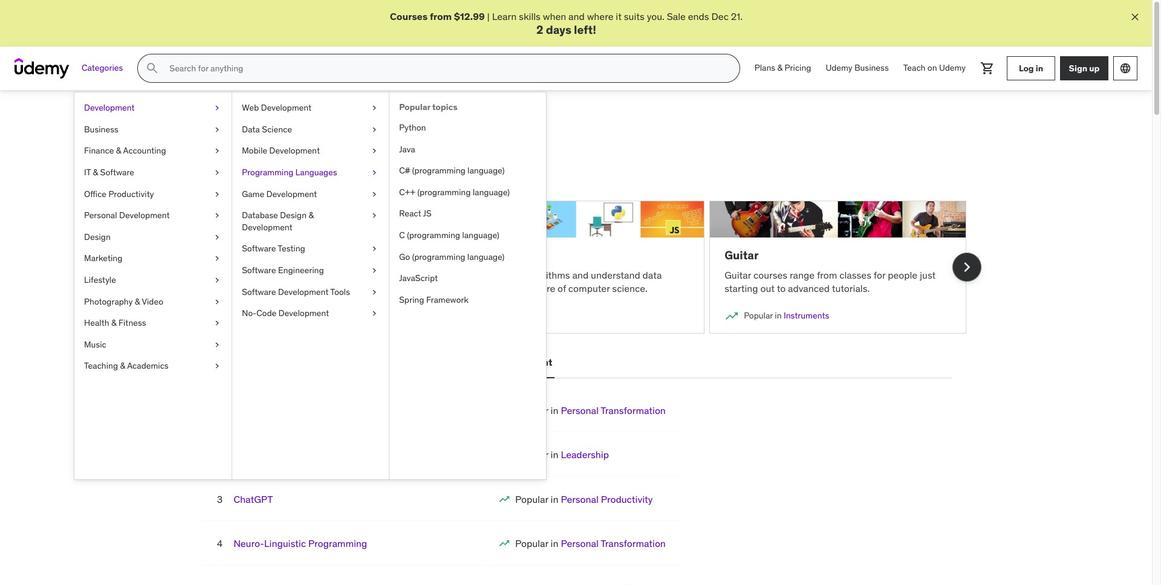 Task type: vqa. For each thing, say whether or not it's contained in the screenshot.
more corresponding to or
no



Task type: describe. For each thing, give the bounding box(es) containing it.
data science
[[242, 124, 292, 135]]

3 cell from the top
[[515, 493, 653, 505]]

c (programming language)
[[399, 230, 499, 241]]

on
[[928, 63, 937, 73]]

or
[[330, 154, 339, 166]]

neuro-linguistic programming link
[[234, 538, 367, 550]]

software testing link
[[232, 239, 389, 260]]

react js link
[[390, 203, 546, 225]]

language) for c# (programming language)
[[468, 165, 505, 176]]

xsmall image for no-code development
[[370, 308, 379, 320]]

in for 'data & analytics' link
[[251, 310, 258, 321]]

software for software development tools
[[242, 286, 276, 297]]

at
[[509, 283, 518, 295]]

programming languages element
[[389, 93, 546, 480]]

1 cell from the top
[[515, 405, 666, 417]]

design inside 'link'
[[84, 231, 111, 242]]

react js
[[399, 208, 432, 219]]

xsmall image for game development
[[370, 188, 379, 200]]

xsmall image for health & fitness
[[212, 318, 222, 329]]

people
[[888, 269, 918, 281]]

skills inside courses from $12.99 | learn skills when and where it suits you. sale ends dec 21. 2 days left!
[[519, 10, 541, 22]]

science
[[262, 124, 292, 135]]

in for leadership link
[[551, 449, 559, 461]]

xsmall image for office productivity
[[212, 188, 222, 200]]

development for personal development button at left
[[491, 356, 552, 369]]

where
[[587, 10, 614, 22]]

to inside learn to build algorithms and understand data structures at the core of computer science.
[[489, 269, 498, 281]]

tutorials.
[[832, 283, 870, 295]]

5 cell from the top
[[515, 582, 666, 585]]

& inside carousel element
[[280, 310, 285, 321]]

0 vertical spatial data
[[242, 124, 260, 135]]

xsmall image for software engineering
[[370, 265, 379, 277]]

& for accounting
[[116, 145, 121, 156]]

and inside courses from $12.99 | learn skills when and where it suits you. sale ends dec 21. 2 days left!
[[569, 10, 585, 22]]

finance
[[84, 145, 114, 156]]

development link
[[74, 97, 232, 119]]

0 vertical spatial programming
[[242, 167, 293, 178]]

it
[[84, 167, 91, 178]]

office productivity
[[84, 188, 154, 199]]

learn
[[200, 283, 222, 295]]

courses
[[754, 269, 788, 281]]

popular for "personal productivity" link
[[515, 493, 548, 505]]

close image
[[1129, 11, 1141, 23]]

of
[[558, 283, 566, 295]]

xsmall image for database design & development
[[370, 210, 379, 222]]

your
[[378, 154, 397, 166]]

instruments link
[[784, 310, 829, 321]]

for
[[874, 269, 886, 281]]

and inside learn to build algorithms and understand data structures at the core of computer science.
[[572, 269, 589, 281]]

instruments
[[784, 310, 829, 321]]

(programming for c
[[407, 230, 460, 241]]

& for video
[[135, 296, 140, 307]]

lifestyle link
[[74, 270, 232, 291]]

completely
[[261, 154, 308, 166]]

to right how
[[418, 269, 427, 281]]

computers
[[349, 269, 396, 281]]

new
[[310, 154, 328, 166]]

business link
[[74, 119, 232, 141]]

popular for instruments link
[[744, 310, 773, 321]]

python link
[[390, 117, 546, 139]]

game development
[[242, 188, 317, 199]]

xsmall image for programming languages
[[370, 167, 379, 179]]

personal for 5th cell from the bottom of the page
[[561, 405, 599, 417]]

no-
[[242, 308, 256, 319]]

health
[[84, 318, 109, 328]]

c++
[[399, 187, 415, 198]]

(programming for c#
[[412, 165, 466, 176]]

programming languages
[[242, 167, 337, 178]]

& for pricing
[[778, 63, 783, 73]]

popular in image for popular in data & analytics
[[200, 309, 215, 324]]

business inside business link
[[84, 124, 118, 135]]

pricing
[[785, 63, 811, 73]]

software development tools link
[[232, 282, 389, 303]]

xsmall image for software testing
[[370, 243, 379, 255]]

java
[[399, 144, 415, 155]]

in for second cell from the bottom personal transformation link
[[551, 538, 559, 550]]

3
[[217, 493, 223, 505]]

existing
[[399, 154, 433, 166]]

popular topics
[[399, 102, 458, 113]]

no-code development link
[[232, 303, 389, 325]]

development for mobile development link
[[269, 145, 320, 156]]

xsmall image for lifestyle
[[212, 275, 222, 286]]

from inside use statistical probability to teach computers how to learn from data.
[[224, 283, 245, 295]]

personal inside personal development link
[[84, 210, 117, 221]]

learn for algorithms
[[463, 269, 487, 281]]

courses
[[390, 10, 428, 22]]

popular inside 'programming languages' element
[[399, 102, 430, 113]]

learning
[[249, 248, 297, 263]]

you.
[[647, 10, 665, 22]]

teach on udemy link
[[896, 54, 973, 83]]

from inside courses from $12.99 | learn skills when and where it suits you. sale ends dec 21. 2 days left!
[[430, 10, 452, 22]]

programming languages link
[[232, 162, 389, 184]]

game development link
[[232, 184, 389, 205]]

sign up link
[[1060, 56, 1109, 81]]

0 horizontal spatial topics
[[343, 119, 387, 138]]

1 udemy from the left
[[826, 63, 853, 73]]

leadership
[[561, 449, 609, 461]]

bestselling
[[202, 356, 254, 369]]

personal for third cell
[[561, 493, 599, 505]]

web development link
[[232, 97, 389, 119]]

|
[[487, 10, 490, 22]]

popular for personal transformation link corresponding to 5th cell from the bottom of the page
[[515, 405, 548, 417]]

development for the software development tools link
[[278, 286, 329, 297]]

& for academics
[[120, 361, 125, 372]]

photography & video
[[84, 296, 163, 307]]

health & fitness link
[[74, 313, 232, 334]]

xsmall image for music
[[212, 339, 222, 351]]

to inside guitar courses range from classes for people just starting out to advanced tutorials.
[[777, 283, 786, 295]]

database
[[242, 210, 278, 221]]

c++ (programming language)
[[399, 187, 510, 198]]

design inside database design & development
[[280, 210, 307, 221]]

database design & development
[[242, 210, 314, 233]]

in for "personal productivity" link
[[551, 493, 559, 505]]

log in
[[1019, 63, 1043, 74]]

popular in personal transformation for second cell from the bottom personal transformation link
[[515, 538, 666, 550]]

personal transformation link for 5th cell from the bottom of the page
[[561, 405, 666, 417]]

plans
[[755, 63, 775, 73]]

popular in data & analytics
[[220, 310, 321, 321]]

learn inside courses from $12.99 | learn skills when and where it suits you. sale ends dec 21. 2 days left!
[[492, 10, 517, 22]]

language) for go (programming language)
[[467, 251, 505, 262]]

0 vertical spatial productivity
[[108, 188, 154, 199]]

xsmall image for mobile development
[[370, 145, 379, 157]]

data.
[[247, 283, 269, 295]]

javascript link
[[390, 268, 546, 290]]

xsmall image for teaching & academics
[[212, 361, 222, 373]]

trending
[[277, 119, 340, 138]]

in inside log in link
[[1036, 63, 1043, 74]]

software engineering
[[242, 265, 324, 276]]

spring framework link
[[390, 290, 546, 311]]

popular for leadership link
[[515, 449, 548, 461]]

office productivity link
[[74, 184, 232, 205]]

guitar for guitar
[[725, 248, 759, 263]]

4
[[217, 538, 223, 550]]

it & software link
[[74, 162, 232, 184]]

core
[[536, 283, 555, 295]]

teach
[[903, 63, 926, 73]]

spring framework
[[399, 294, 469, 305]]

photography
[[84, 296, 133, 307]]

popular in image for popular in personal transformation
[[498, 538, 511, 550]]

structures
[[463, 283, 507, 295]]

0 horizontal spatial skills
[[435, 154, 457, 166]]

algorithms
[[463, 248, 523, 263]]

teach on udemy
[[903, 63, 966, 73]]

sign up
[[1069, 63, 1100, 74]]

range
[[790, 269, 815, 281]]



Task type: locate. For each thing, give the bounding box(es) containing it.
database design & development link
[[232, 205, 389, 239]]

cell
[[515, 405, 666, 417], [515, 449, 609, 461], [515, 493, 653, 505], [515, 538, 666, 550], [515, 582, 666, 585]]

plans & pricing
[[755, 63, 811, 73]]

design up marketing at the top left
[[84, 231, 111, 242]]

software inside "link"
[[100, 167, 134, 178]]

xsmall image inside design 'link'
[[212, 231, 222, 243]]

2 popular in personal transformation from the top
[[515, 538, 666, 550]]

language) down c (programming language) link
[[467, 251, 505, 262]]

1 vertical spatial topics
[[343, 119, 387, 138]]

skills up 2
[[519, 10, 541, 22]]

popular in personal transformation down popular in personal productivity
[[515, 538, 666, 550]]

xsmall image inside teaching & academics link
[[212, 361, 222, 373]]

personal for second cell from the bottom
[[561, 538, 599, 550]]

1 horizontal spatial productivity
[[601, 493, 653, 505]]

& right the it
[[93, 167, 98, 178]]

1 vertical spatial design
[[84, 231, 111, 242]]

xsmall image for software development tools
[[370, 286, 379, 298]]

(programming down js
[[407, 230, 460, 241]]

teach
[[323, 269, 347, 281]]

1 vertical spatial popular in image
[[498, 493, 511, 505]]

from up advanced
[[817, 269, 837, 281]]

xsmall image for personal development
[[212, 210, 222, 222]]

popular in image for popular in personal productivity
[[498, 493, 511, 505]]

(programming up c++ (programming language) at the top of the page
[[412, 165, 466, 176]]

2 cell from the top
[[515, 449, 609, 461]]

it
[[616, 10, 622, 22]]

1 horizontal spatial popular in image
[[725, 309, 739, 324]]

(programming for go
[[412, 251, 465, 262]]

xsmall image inside database design & development link
[[370, 210, 379, 222]]

xsmall image inside "no-code development" link
[[370, 308, 379, 320]]

software up "code"
[[242, 286, 276, 297]]

chatgpt link
[[234, 493, 273, 505]]

learn for popular and trending topics
[[185, 154, 210, 166]]

software up office productivity
[[100, 167, 134, 178]]

personal development button
[[446, 348, 555, 377]]

& left video at the bottom left of the page
[[135, 296, 140, 307]]

from down "statistical"
[[224, 283, 245, 295]]

xsmall image for marketing
[[212, 253, 222, 265]]

& right finance
[[116, 145, 121, 156]]

xsmall image inside the software development tools link
[[370, 286, 379, 298]]

shopping cart with 0 items image
[[980, 61, 995, 76]]

&
[[778, 63, 783, 73], [116, 145, 121, 156], [93, 167, 98, 178], [309, 210, 314, 221], [135, 296, 140, 307], [280, 310, 285, 321], [111, 318, 116, 328], [120, 361, 125, 372]]

development for web development link
[[261, 102, 312, 113]]

language) up algorithms
[[462, 230, 499, 241]]

(programming
[[412, 165, 466, 176], [417, 187, 471, 198], [407, 230, 460, 241], [412, 251, 465, 262]]

1 vertical spatial popular in personal transformation
[[515, 538, 666, 550]]

1 horizontal spatial learn
[[463, 269, 487, 281]]

music
[[84, 339, 106, 350]]

topics up python link
[[432, 102, 458, 113]]

& right plans
[[778, 63, 783, 73]]

in down data.
[[251, 310, 258, 321]]

machine learning
[[200, 248, 297, 263]]

1 vertical spatial from
[[817, 269, 837, 281]]

carousel element
[[185, 186, 981, 348]]

0 vertical spatial personal transformation link
[[561, 405, 666, 417]]

c# (programming language) link
[[390, 160, 546, 182]]

& for fitness
[[111, 318, 116, 328]]

1 vertical spatial personal development
[[448, 356, 552, 369]]

xsmall image inside lifestyle link
[[212, 275, 222, 286]]

software testing
[[242, 243, 305, 254]]

2 horizontal spatial learn
[[492, 10, 517, 22]]

business left teach
[[855, 63, 889, 73]]

1 horizontal spatial popular in image
[[498, 538, 511, 550]]

how
[[398, 269, 416, 281]]

next image
[[957, 258, 976, 277]]

0 horizontal spatial popular in image
[[200, 309, 215, 324]]

popular in image inside carousel element
[[725, 309, 739, 324]]

Search for anything text field
[[167, 58, 725, 79]]

data right no-
[[260, 310, 278, 321]]

& down game development link
[[309, 210, 314, 221]]

software down machine learning
[[242, 265, 276, 276]]

skills
[[519, 10, 541, 22], [435, 154, 457, 166]]

xsmall image inside business link
[[212, 124, 222, 136]]

(programming for c++
[[417, 187, 471, 198]]

1 vertical spatial and
[[247, 119, 274, 138]]

0 horizontal spatial from
[[224, 283, 245, 295]]

development for personal development link
[[119, 210, 170, 221]]

1 vertical spatial learn
[[185, 154, 210, 166]]

popular for second cell from the bottom personal transformation link
[[515, 538, 548, 550]]

just
[[920, 269, 936, 281]]

popular in personal productivity
[[515, 493, 653, 505]]

topics inside 'programming languages' element
[[432, 102, 458, 113]]

learn right |
[[492, 10, 517, 22]]

language) for c++ (programming language)
[[473, 187, 510, 198]]

submit search image
[[145, 61, 160, 76]]

accounting
[[123, 145, 166, 156]]

2 vertical spatial learn
[[463, 269, 487, 281]]

2 vertical spatial from
[[224, 283, 245, 295]]

from inside guitar courses range from classes for people just starting out to advanced tutorials.
[[817, 269, 837, 281]]

in left leadership on the bottom of page
[[551, 449, 559, 461]]

from left $12.99
[[430, 10, 452, 22]]

personal transformation link
[[561, 405, 666, 417], [561, 538, 666, 550]]

2 udemy from the left
[[939, 63, 966, 73]]

xsmall image inside the music link
[[212, 339, 222, 351]]

software for software engineering
[[242, 265, 276, 276]]

software up "statistical"
[[242, 243, 276, 254]]

machine
[[200, 248, 247, 263]]

data inside carousel element
[[260, 310, 278, 321]]

2
[[537, 23, 543, 37]]

1 vertical spatial data
[[260, 310, 278, 321]]

go
[[399, 251, 410, 262]]

neuro-
[[234, 538, 264, 550]]

in up popular in leadership
[[551, 405, 559, 417]]

1 guitar from the top
[[725, 248, 759, 263]]

sale
[[667, 10, 686, 22]]

1 vertical spatial productivity
[[601, 493, 653, 505]]

office
[[84, 188, 106, 199]]

personal development inside personal development link
[[84, 210, 170, 221]]

marketing link
[[74, 248, 232, 270]]

xsmall image inside game development link
[[370, 188, 379, 200]]

build
[[500, 269, 522, 281]]

chatgpt
[[234, 493, 273, 505]]

language) down c# (programming language) link
[[473, 187, 510, 198]]

& right health
[[111, 318, 116, 328]]

1 popular in personal transformation from the top
[[515, 405, 666, 417]]

0 horizontal spatial personal development
[[84, 210, 170, 221]]

and up mobile
[[247, 119, 274, 138]]

0 vertical spatial design
[[280, 210, 307, 221]]

in left instruments
[[775, 310, 782, 321]]

testing
[[278, 243, 305, 254]]

1 horizontal spatial topics
[[432, 102, 458, 113]]

0 vertical spatial guitar
[[725, 248, 759, 263]]

(programming down c# (programming language)
[[417, 187, 471, 198]]

fitness
[[118, 318, 146, 328]]

programming
[[242, 167, 293, 178], [308, 538, 367, 550]]

c (programming language) link
[[390, 225, 546, 246]]

1 vertical spatial programming
[[308, 538, 367, 550]]

xsmall image
[[212, 102, 222, 114], [370, 102, 379, 114], [370, 124, 379, 136], [212, 145, 222, 157], [370, 145, 379, 157], [212, 188, 222, 200], [212, 210, 222, 222], [370, 210, 379, 222], [212, 253, 222, 265], [212, 339, 222, 351]]

choose a language image
[[1120, 62, 1132, 75]]

lifestyle
[[84, 275, 116, 285]]

4 cell from the top
[[515, 538, 666, 550]]

transformation
[[601, 405, 666, 417], [601, 538, 666, 550]]

1 vertical spatial personal transformation link
[[561, 538, 666, 550]]

1 vertical spatial business
[[84, 124, 118, 135]]

1 horizontal spatial programming
[[308, 538, 367, 550]]

dec
[[712, 10, 729, 22]]

udemy right on
[[939, 63, 966, 73]]

programming right the linguistic
[[308, 538, 367, 550]]

xsmall image
[[212, 124, 222, 136], [212, 167, 222, 179], [370, 167, 379, 179], [370, 188, 379, 200], [212, 231, 222, 243], [370, 243, 379, 255], [370, 265, 379, 277], [212, 275, 222, 286], [370, 286, 379, 298], [212, 296, 222, 308], [370, 308, 379, 320], [212, 318, 222, 329], [212, 361, 222, 373]]

0 vertical spatial popular in personal transformation
[[515, 405, 666, 417]]

to right out
[[777, 283, 786, 295]]

0 horizontal spatial productivity
[[108, 188, 154, 199]]

web development
[[242, 102, 312, 113]]

business
[[855, 63, 889, 73], [84, 124, 118, 135]]

udemy right pricing
[[826, 63, 853, 73]]

2 personal transformation link from the top
[[561, 538, 666, 550]]

0 vertical spatial business
[[855, 63, 889, 73]]

personal development inside personal development button
[[448, 356, 552, 369]]

0 vertical spatial popular in image
[[200, 309, 215, 324]]

transformation for second cell from the bottom personal transformation link
[[601, 538, 666, 550]]

1 transformation from the top
[[601, 405, 666, 417]]

xsmall image for web development
[[370, 102, 379, 114]]

xsmall image inside the marketing link
[[212, 253, 222, 265]]

$12.99
[[454, 10, 485, 22]]

days
[[546, 23, 571, 37]]

personal development for personal development button at left
[[448, 356, 552, 369]]

design down game development
[[280, 210, 307, 221]]

software for software testing
[[242, 243, 276, 254]]

personal transformation link down "personal productivity" link
[[561, 538, 666, 550]]

1 horizontal spatial design
[[280, 210, 307, 221]]

learn inside learn to build algorithms and understand data structures at the core of computer science.
[[463, 269, 487, 281]]

& for software
[[93, 167, 98, 178]]

1 vertical spatial popular in image
[[498, 538, 511, 550]]

in down popular in personal productivity
[[551, 538, 559, 550]]

& right teaching
[[120, 361, 125, 372]]

1 personal transformation link from the top
[[561, 405, 666, 417]]

skills right existing
[[435, 154, 457, 166]]

0 vertical spatial transformation
[[601, 405, 666, 417]]

software development tools
[[242, 286, 350, 297]]

2 guitar from the top
[[725, 269, 751, 281]]

udemy image
[[15, 58, 70, 79]]

& inside "link"
[[93, 167, 98, 178]]

courses from $12.99 | learn skills when and where it suits you. sale ends dec 21. 2 days left!
[[390, 10, 743, 37]]

academics
[[127, 361, 169, 372]]

business inside udemy business link
[[855, 63, 889, 73]]

design
[[280, 210, 307, 221], [84, 231, 111, 242]]

xsmall image for design
[[212, 231, 222, 243]]

1 vertical spatial guitar
[[725, 269, 751, 281]]

go (programming language) link
[[390, 246, 546, 268]]

personal
[[84, 210, 117, 221], [448, 356, 489, 369], [561, 405, 599, 417], [561, 493, 599, 505], [561, 538, 599, 550]]

suits
[[624, 10, 645, 22]]

1 vertical spatial transformation
[[601, 538, 666, 550]]

log in link
[[1007, 56, 1055, 81]]

popular in personal transformation up leadership on the bottom of page
[[515, 405, 666, 417]]

c#
[[399, 165, 410, 176]]

and up computer
[[572, 269, 589, 281]]

development inside database design & development
[[242, 222, 292, 233]]

language) for c (programming language)
[[462, 230, 499, 241]]

in down popular in leadership
[[551, 493, 559, 505]]

0 horizontal spatial business
[[84, 124, 118, 135]]

udemy business link
[[819, 54, 896, 83]]

2 horizontal spatial from
[[817, 269, 837, 281]]

neuro-linguistic programming
[[234, 538, 367, 550]]

linguistic
[[264, 538, 306, 550]]

in
[[1036, 63, 1043, 74], [251, 310, 258, 321], [775, 310, 782, 321], [551, 405, 559, 417], [551, 449, 559, 461], [551, 493, 559, 505], [551, 538, 559, 550]]

0 vertical spatial topics
[[432, 102, 458, 113]]

popular for 'data & analytics' link
[[220, 310, 249, 321]]

guitar for guitar courses range from classes for people just starting out to advanced tutorials.
[[725, 269, 751, 281]]

video
[[142, 296, 163, 307]]

1 horizontal spatial business
[[855, 63, 889, 73]]

xsmall image inside software testing link
[[370, 243, 379, 255]]

popular in leadership
[[515, 449, 609, 461]]

transformation for personal transformation link corresponding to 5th cell from the bottom of the page
[[601, 405, 666, 417]]

sign
[[1069, 63, 1088, 74]]

in right log
[[1036, 63, 1043, 74]]

0 vertical spatial learn
[[492, 10, 517, 22]]

0 vertical spatial popular in image
[[725, 309, 739, 324]]

xsmall image inside office productivity link
[[212, 188, 222, 200]]

finance & accounting
[[84, 145, 166, 156]]

tools
[[330, 286, 350, 297]]

0 horizontal spatial learn
[[185, 154, 210, 166]]

something
[[212, 154, 258, 166]]

0 horizontal spatial udemy
[[826, 63, 853, 73]]

xsmall image inside software engineering link
[[370, 265, 379, 277]]

personal transformation link for second cell from the bottom
[[561, 538, 666, 550]]

business up finance
[[84, 124, 118, 135]]

xsmall image for finance & accounting
[[212, 145, 222, 157]]

xsmall image for development
[[212, 102, 222, 114]]

programming down completely
[[242, 167, 293, 178]]

xsmall image inside health & fitness link
[[212, 318, 222, 329]]

js
[[423, 208, 432, 219]]

personal development link
[[74, 205, 232, 227]]

0 vertical spatial from
[[430, 10, 452, 22]]

learn up structures
[[463, 269, 487, 281]]

0 horizontal spatial popular in image
[[498, 493, 511, 505]]

1 horizontal spatial personal development
[[448, 356, 552, 369]]

to up the software development tools link
[[312, 269, 320, 281]]

xsmall image inside the data science link
[[370, 124, 379, 136]]

computer
[[568, 283, 610, 295]]

xsmall image for data science
[[370, 124, 379, 136]]

xsmall image inside photography & video 'link'
[[212, 296, 222, 308]]

1 horizontal spatial udemy
[[939, 63, 966, 73]]

popular in image
[[200, 309, 215, 324], [498, 538, 511, 550]]

data science link
[[232, 119, 389, 141]]

personal development for personal development link
[[84, 210, 170, 221]]

guitar inside guitar courses range from classes for people just starting out to advanced tutorials.
[[725, 269, 751, 281]]

0 vertical spatial skills
[[519, 10, 541, 22]]

starting
[[725, 283, 758, 295]]

c# (programming language)
[[399, 165, 505, 176]]

learn left something at the top left of the page
[[185, 154, 210, 166]]

to up structures
[[489, 269, 498, 281]]

popular in personal transformation for personal transformation link corresponding to 5th cell from the bottom of the page
[[515, 405, 666, 417]]

& inside database design & development
[[309, 210, 314, 221]]

personal transformation link up leadership link
[[561, 405, 666, 417]]

learn something completely new or improve your existing skills
[[185, 154, 457, 166]]

xsmall image inside web development link
[[370, 102, 379, 114]]

2 transformation from the top
[[601, 538, 666, 550]]

languages
[[295, 167, 337, 178]]

2 vertical spatial and
[[572, 269, 589, 281]]

popular in image for popular in instruments
[[725, 309, 739, 324]]

0 horizontal spatial programming
[[242, 167, 293, 178]]

xsmall image inside it & software "link"
[[212, 167, 222, 179]]

udemy
[[826, 63, 853, 73], [939, 63, 966, 73]]

1 horizontal spatial skills
[[519, 10, 541, 22]]

1 horizontal spatial from
[[430, 10, 452, 22]]

in for personal transformation link corresponding to 5th cell from the bottom of the page
[[551, 405, 559, 417]]

development inside button
[[491, 356, 552, 369]]

and up left!
[[569, 10, 585, 22]]

0 vertical spatial and
[[569, 10, 585, 22]]

data down web
[[242, 124, 260, 135]]

in for instruments link
[[775, 310, 782, 321]]

language) down java "link"
[[468, 165, 505, 176]]

& inside 'link'
[[135, 296, 140, 307]]

xsmall image inside mobile development link
[[370, 145, 379, 157]]

xsmall image inside finance & accounting link
[[212, 145, 222, 157]]

xsmall image inside the development link
[[212, 102, 222, 114]]

0 vertical spatial personal development
[[84, 210, 170, 221]]

photography & video link
[[74, 291, 232, 313]]

& right "code"
[[280, 310, 285, 321]]

classes
[[840, 269, 872, 281]]

xsmall image for photography & video
[[212, 296, 222, 308]]

xsmall image inside personal development link
[[212, 210, 222, 222]]

xsmall image for business
[[212, 124, 222, 136]]

statistical
[[220, 269, 261, 281]]

topics up improve
[[343, 119, 387, 138]]

(programming down c (programming language)
[[412, 251, 465, 262]]

popular in image
[[725, 309, 739, 324], [498, 493, 511, 505]]

xsmall image inside programming languages link
[[370, 167, 379, 179]]

development for game development link
[[266, 188, 317, 199]]

log
[[1019, 63, 1034, 74]]

1 vertical spatial skills
[[435, 154, 457, 166]]

personal inside personal development button
[[448, 356, 489, 369]]

xsmall image for it & software
[[212, 167, 222, 179]]

0 horizontal spatial design
[[84, 231, 111, 242]]

popular in instruments
[[744, 310, 829, 321]]



